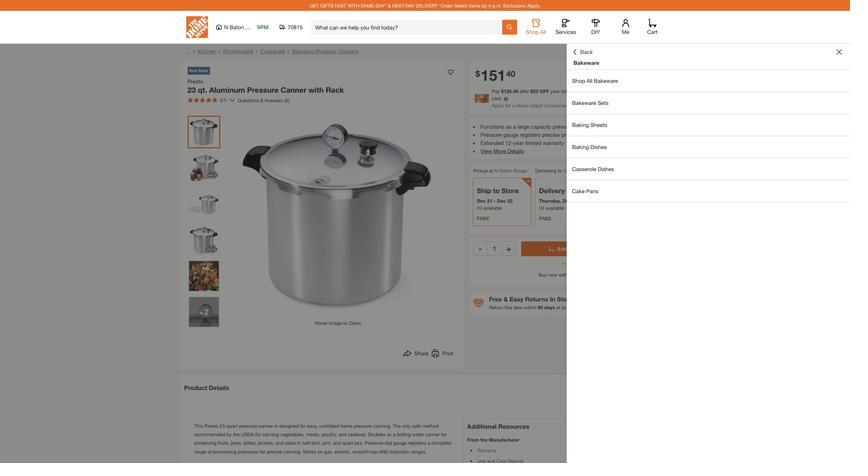 Task type: vqa. For each thing, say whether or not it's contained in the screenshot.
or within the Free & Easy Returns In Store or Online Return this item within 90 days of purchase.
yes



Task type: locate. For each thing, give the bounding box(es) containing it.
0 vertical spatial store
[[502, 187, 519, 195]]

1 vertical spatial quart
[[342, 440, 353, 446]]

4 / from the left
[[288, 49, 289, 54]]

canning. up doubles
[[374, 423, 392, 429]]

dishes right "casserole"
[[598, 166, 614, 172]]

/ right kitchen
[[219, 49, 221, 54]]

1 horizontal spatial or
[[575, 295, 581, 303]]

boiling
[[397, 432, 411, 437]]

1 vertical spatial processing
[[213, 449, 237, 454]]

pressure up warranty
[[553, 123, 574, 130]]

buy
[[539, 272, 547, 278]]

0 horizontal spatial dec
[[477, 198, 486, 204]]

shop down apply.
[[526, 29, 539, 35]]

baking inside baking dishes link
[[572, 144, 589, 150]]

2 vertical spatial &
[[504, 295, 508, 303]]

1 vertical spatial of
[[208, 449, 212, 454]]

store inside ship to store dec 21 - dec 22 99 available
[[502, 187, 519, 195]]

all for shop all bakeware
[[587, 77, 593, 84]]

1 horizontal spatial store
[[557, 295, 573, 303]]

pint, up gas,
[[322, 440, 332, 446]]

of inside "this presto 23-quart pressure canner is designed for easy, confident home pressure canning. the only safe method recommended by the usda for canning vegetables, meats, poultry, and seafood. doubles as a boiling water canner for preserving fruits, jams, jellies, pickles, and salsa in half-pint, pint, and quart jars. pressure dial gauge registers a complete range of processing pressures for precise canning. works on gas, electric, smooth-top and induction ranges."
[[208, 449, 212, 454]]

icon image
[[473, 299, 484, 307]]

1 vertical spatial shop
[[572, 77, 585, 84]]

additional
[[467, 423, 497, 430]]

1 free from the left
[[477, 216, 489, 221]]

casserole dishes
[[572, 166, 614, 172]]

processing down fruits,
[[213, 449, 237, 454]]

3 dec from the left
[[563, 198, 572, 204]]

70815 button
[[280, 24, 303, 31]]

2 free from the left
[[539, 216, 552, 221]]

(6)
[[284, 97, 289, 103]]

me button
[[615, 19, 637, 35]]

pressure inside "this presto 23-quart pressure canner is designed for easy, confident home pressure canning. the only safe method recommended by the usda for canning vegetables, meats, poultry, and seafood. doubles as a boiling water canner for preserving fruits, jams, jellies, pickles, and salsa in half-pint, pint, and quart jars. pressure dial gauge registers a complete range of processing pressures for precise canning. works on gas, electric, smooth-top and induction ranges."
[[365, 440, 384, 446]]

0 vertical spatial baking
[[572, 122, 589, 128]]

fast
[[335, 3, 346, 8]]

70815 link
[[563, 167, 577, 175]]

by up fruits,
[[227, 432, 232, 437]]

pickles,
[[258, 440, 274, 446]]

/ right the ...
[[194, 49, 195, 54]]

available down thursday,
[[546, 205, 564, 211]]

easy,
[[307, 423, 318, 429]]

1 vertical spatial or
[[575, 295, 581, 303]]

by left 4
[[482, 3, 487, 8]]

pressures
[[590, 132, 613, 138], [238, 449, 259, 454]]

fruits,
[[218, 440, 230, 446]]

free down ship to store dec 21 - dec 22 99 available
[[477, 216, 489, 221]]

1 horizontal spatial as
[[506, 123, 512, 130]]

to for store
[[493, 187, 500, 195]]

and
[[339, 432, 347, 437], [276, 440, 284, 446], [333, 440, 341, 446]]

1 99 from the left
[[477, 205, 482, 211]]

store up 22
[[502, 187, 519, 195]]

1 horizontal spatial n
[[495, 168, 498, 174]]

with inside button
[[559, 272, 568, 278]]

1 horizontal spatial registers
[[520, 132, 541, 138]]

drawer close image
[[837, 49, 842, 55]]

as inside "this presto 23-quart pressure canner is designed for easy, confident home pressure canning. the only safe method recommended by the usda for canning vegetables, meats, poultry, and seafood. doubles as a boiling water canner for preserving fruits, jams, jellies, pickles, and salsa in half-pint, pint, and quart jars. pressure dial gauge registers a complete range of processing pressures for precise canning. works on gas, electric, smooth-top and induction ranges."
[[387, 432, 392, 437]]

0 vertical spatial baton
[[230, 24, 244, 30]]

to inside ship to store dec 21 - dec 22 99 available
[[493, 187, 500, 195]]

- inside ship to store dec 21 - dec 22 99 available
[[494, 198, 496, 204]]

to left 70815 link
[[558, 168, 562, 174]]

- left '+' button on the bottom of page
[[479, 244, 482, 253]]

0 vertical spatial pressures
[[590, 132, 613, 138]]

2 pint, from the left
[[322, 440, 332, 446]]

1 horizontal spatial presto
[[205, 423, 218, 429]]

a left large
[[513, 123, 516, 130]]

a left home
[[513, 103, 515, 108]]

dec left 22
[[497, 198, 506, 204]]

70815 up cake
[[563, 168, 577, 174]]

store up purchase.
[[557, 295, 573, 303]]

pressure up seafood.
[[354, 423, 372, 429]]

free down thursday,
[[539, 216, 552, 221]]

baton right at
[[499, 168, 512, 174]]

& right day*
[[388, 3, 391, 8]]

0 horizontal spatial or
[[565, 261, 572, 266]]

0 vertical spatial gauge
[[504, 132, 519, 138]]

as inside the functions as a large capacity pressure cooker pressure gauge registers precise processing pressures extended 12-year limited warranty view more details
[[506, 123, 512, 130]]

0 vertical spatial quart
[[227, 423, 238, 429]]

- inside button
[[479, 244, 482, 253]]

same-
[[361, 3, 376, 8]]

21
[[487, 198, 493, 204], [573, 198, 578, 204]]

& inside free & easy returns in store or online return this item within 90 days of purchase.
[[504, 295, 508, 303]]

21 inside ship to store dec 21 - dec 22 99 available
[[487, 198, 493, 204]]

0 vertical spatial cart
[[648, 29, 658, 35]]

get
[[310, 3, 319, 8]]

opening
[[627, 88, 644, 94]]

0 horizontal spatial gauge
[[394, 440, 407, 446]]

pressure inside the functions as a large capacity pressure cooker pressure gauge registers precise processing pressures extended 12-year limited warranty view more details
[[553, 123, 574, 130]]

rack
[[326, 85, 344, 94]]

precise inside the functions as a large capacity pressure cooker pressure gauge registers precise processing pressures extended 12-year limited warranty view more details
[[542, 132, 560, 138]]

to left zoom
[[344, 320, 348, 326]]

0 horizontal spatial 70815
[[288, 24, 303, 30]]

all left services
[[541, 29, 546, 35]]

presto
[[188, 78, 203, 84], [205, 423, 218, 429]]

70815 up the stovetop on the left
[[288, 24, 303, 30]]

1 horizontal spatial precise
[[542, 132, 560, 138]]

baking dishes link
[[567, 136, 851, 158]]

99 inside delivery thursday, dec 21 99 available
[[539, 205, 545, 211]]

processing down the cooker
[[562, 132, 588, 138]]

of right "days"
[[557, 305, 561, 310]]

1 horizontal spatial dec
[[497, 198, 506, 204]]

12-
[[505, 140, 514, 146]]

details down year
[[508, 148, 524, 154]]

precise up warranty
[[542, 132, 560, 138]]

$ 151 40
[[476, 66, 516, 84]]

free
[[489, 295, 502, 303]]

0 horizontal spatial processing
[[213, 449, 237, 454]]

& for questions
[[260, 97, 263, 103]]

1 vertical spatial store
[[557, 295, 573, 303]]

0 vertical spatial &
[[388, 3, 391, 8]]

buy now with button
[[522, 267, 616, 280]]

gauge up the 12-
[[504, 132, 519, 138]]

99 down ship
[[477, 205, 482, 211]]

gauge up induction
[[394, 440, 407, 446]]

0 vertical spatial -
[[494, 198, 496, 204]]

complete
[[432, 440, 451, 446]]

1 horizontal spatial processing
[[562, 132, 588, 138]]

all up qualifying
[[587, 77, 593, 84]]

a
[[645, 88, 648, 94], [513, 103, 515, 108], [513, 123, 516, 130], [393, 432, 396, 437], [428, 440, 430, 446]]

/ left cookware link
[[256, 49, 258, 54]]

1 horizontal spatial 70815
[[563, 168, 577, 174]]

1 horizontal spatial pint,
[[322, 440, 332, 446]]

off
[[540, 88, 549, 94]]

canner up canning
[[259, 423, 273, 429]]

0 horizontal spatial presto
[[188, 78, 203, 84]]

$ left 151
[[476, 69, 480, 78]]

1 horizontal spatial cart
[[648, 29, 658, 35]]

1 horizontal spatial 21
[[573, 198, 578, 204]]

0 horizontal spatial the
[[233, 432, 240, 437]]

baking down the cooker
[[572, 144, 589, 150]]

+ button
[[502, 241, 516, 256]]

store inside free & easy returns in store or online return this item within 90 days of purchase.
[[557, 295, 573, 303]]

0 horizontal spatial details
[[209, 384, 229, 391]]

0 vertical spatial canning.
[[374, 423, 392, 429]]

0 horizontal spatial available
[[484, 205, 502, 211]]

free for to
[[477, 216, 489, 221]]

0 vertical spatial dishes
[[591, 144, 607, 150]]

0 vertical spatial shop
[[526, 29, 539, 35]]

of right range
[[208, 449, 212, 454]]

cart right add
[[576, 246, 587, 252]]

0 horizontal spatial of
[[208, 449, 212, 454]]

1 baking from the top
[[572, 122, 589, 128]]

to for cart
[[569, 246, 574, 252]]

available
[[484, 205, 502, 211], [546, 205, 564, 211]]

the inside "this presto 23-quart pressure canner is designed for easy, confident home pressure canning. the only safe method recommended by the usda for canning vegetables, meats, poultry, and seafood. doubles as a boiling water canner for preserving fruits, jams, jellies, pickles, and salsa in half-pint, pint, and quart jars. pressure dial gauge registers a complete range of processing pressures for precise canning. works on gas, electric, smooth-top and induction ranges."
[[233, 432, 240, 437]]

pint, down "meats,"
[[312, 440, 321, 446]]

warranty link
[[478, 447, 497, 453]]

precise inside "this presto 23-quart pressure canner is designed for easy, confident home pressure canning. the only safe method recommended by the usda for canning vegetables, meats, poultry, and seafood. doubles as a boiling water canner for preserving fruits, jams, jellies, pickles, and salsa in half-pint, pint, and quart jars. pressure dial gauge registers a complete range of processing pressures for precise canning. works on gas, electric, smooth-top and induction ranges."
[[267, 449, 282, 454]]

in
[[550, 295, 556, 303]]

a left complete
[[428, 440, 430, 446]]

canning. down salsa
[[284, 449, 302, 454]]

and
[[379, 449, 389, 454]]

poultry,
[[322, 432, 338, 437]]

1 horizontal spatial pressures
[[590, 132, 613, 138]]

days
[[545, 305, 555, 310]]

pressure up top
[[365, 440, 384, 446]]

as up dial
[[387, 432, 392, 437]]

1 available from the left
[[484, 205, 502, 211]]

to right ship
[[493, 187, 500, 195]]

- left 22
[[494, 198, 496, 204]]

year
[[514, 140, 524, 146]]

items
[[469, 3, 481, 8]]

21 down cake
[[573, 198, 578, 204]]

jams,
[[231, 440, 242, 446]]

1 vertical spatial &
[[260, 97, 263, 103]]

to inside delivering to 70815
[[558, 168, 562, 174]]

n baton rouge
[[224, 24, 262, 30]]

to inside hover image to zoom button
[[344, 320, 348, 326]]

gauge inside the functions as a large capacity pressure cooker pressure gauge registers precise processing pressures extended 12-year limited warranty view more details
[[504, 132, 519, 138]]

0 vertical spatial as
[[506, 123, 512, 130]]

1 horizontal spatial available
[[546, 205, 564, 211]]

range
[[194, 449, 206, 454]]

registers down water
[[408, 440, 426, 446]]

1 vertical spatial canner
[[425, 432, 440, 437]]

pressure up "questions & answers (6)"
[[247, 85, 279, 94]]

2 vertical spatial bakeware
[[572, 99, 596, 106]]

1 horizontal spatial -
[[494, 198, 496, 204]]

pay
[[492, 88, 500, 94]]

presto up 23
[[188, 78, 203, 84]]

pans
[[587, 188, 599, 194]]

bakeware for bakeware sets
[[572, 99, 596, 106]]

shop up qualifying
[[572, 77, 585, 84]]

1 vertical spatial -
[[479, 244, 482, 253]]

details inside button
[[209, 384, 229, 391]]

1 horizontal spatial free
[[539, 216, 552, 221]]

home
[[341, 423, 353, 429]]

dishes down 'sheets'
[[591, 144, 607, 150]]

pressures down 'sheets'
[[590, 132, 613, 138]]

canner down method
[[425, 432, 440, 437]]

pressure up the extended
[[481, 132, 502, 138]]

rouge
[[246, 24, 262, 30], [513, 168, 527, 174]]

the up jams,
[[233, 432, 240, 437]]

baking for baking dishes
[[572, 144, 589, 150]]

rouge left delivering
[[513, 168, 527, 174]]

pressure
[[316, 48, 337, 54], [247, 85, 279, 94], [481, 132, 502, 138], [365, 440, 384, 446]]

& up this on the bottom of the page
[[504, 295, 508, 303]]

pickup
[[473, 168, 488, 174]]

0 vertical spatial of
[[557, 305, 561, 310]]

1 vertical spatial all
[[587, 77, 593, 84]]

available inside delivery thursday, dec 21 99 available
[[546, 205, 564, 211]]

pressures down jellies,
[[238, 449, 259, 454]]

details right product at the bottom
[[209, 384, 229, 391]]

this
[[194, 423, 203, 429]]

bakeware down qualifying
[[572, 99, 596, 106]]

1 vertical spatial as
[[387, 432, 392, 437]]

processing inside the functions as a large capacity pressure cooker pressure gauge registers precise processing pressures extended 12-year limited warranty view more details
[[562, 132, 588, 138]]

with left the rack
[[309, 85, 324, 94]]

home
[[516, 103, 529, 108]]

precise
[[542, 132, 560, 138], [267, 449, 282, 454]]

0 vertical spatial presto
[[188, 78, 203, 84]]

0 vertical spatial 70815
[[288, 24, 303, 30]]

0 horizontal spatial as
[[387, 432, 392, 437]]

in
[[297, 440, 301, 446]]

cake pans link
[[567, 180, 851, 202]]

0 vertical spatial canner
[[259, 423, 273, 429]]

easy
[[510, 295, 524, 303]]

1 vertical spatial presto
[[205, 423, 218, 429]]

dec down ship
[[477, 198, 486, 204]]

purchase.
[[562, 305, 583, 310]]

diy button
[[585, 19, 607, 35]]

1 / from the left
[[194, 49, 195, 54]]

cart
[[648, 29, 658, 35], [576, 246, 587, 252]]

1 horizontal spatial &
[[388, 3, 391, 8]]

+
[[507, 244, 511, 253]]

delivery
[[539, 187, 565, 195]]

$
[[476, 69, 480, 78], [501, 88, 504, 94], [531, 88, 533, 94]]

shop for shop all
[[526, 29, 539, 35]]

warranty
[[543, 140, 564, 146]]

free
[[477, 216, 489, 221], [539, 216, 552, 221]]

quart up jams,
[[227, 423, 238, 429]]

9pm
[[257, 24, 269, 30]]

shop inside shop all bakeware link
[[572, 77, 585, 84]]

0 vertical spatial or
[[565, 261, 572, 266]]

for left easy,
[[300, 423, 306, 429]]

40
[[507, 69, 516, 78]]

n right at
[[495, 168, 498, 174]]

registers up limited
[[520, 132, 541, 138]]

pressures inside "this presto 23-quart pressure canner is designed for easy, confident home pressure canning. the only safe method recommended by the usda for canning vegetables, meats, poultry, and seafood. doubles as a boiling water canner for preserving fruits, jams, jellies, pickles, and salsa in half-pint, pint, and quart jars. pressure dial gauge registers a complete range of processing pressures for precise canning. works on gas, electric, smooth-top and induction ranges."
[[238, 449, 259, 454]]

kitchen link
[[198, 48, 216, 54]]

None field
[[488, 241, 502, 256]]

1 vertical spatial 70815
[[563, 168, 577, 174]]

precise down the pickles,
[[267, 449, 282, 454]]

2 available from the left
[[546, 205, 564, 211]]

all inside "menu"
[[587, 77, 593, 84]]

70815 inside button
[[288, 24, 303, 30]]

2 baking from the top
[[572, 144, 589, 150]]

menu
[[567, 70, 851, 202]]

0 horizontal spatial baton
[[230, 24, 244, 30]]

baking inside baking sheets link
[[572, 122, 589, 128]]

0 vertical spatial with
[[309, 85, 324, 94]]

to
[[558, 168, 562, 174], [493, 187, 500, 195], [569, 246, 574, 252], [344, 320, 348, 326]]

pressure left cookers
[[316, 48, 337, 54]]

1 vertical spatial cart
[[576, 246, 587, 252]]

1 vertical spatial details
[[209, 384, 229, 391]]

0 vertical spatial precise
[[542, 132, 560, 138]]

all inside button
[[541, 29, 546, 35]]

& for free
[[504, 295, 508, 303]]

a left new
[[645, 88, 648, 94]]

quart up electric,
[[342, 440, 353, 446]]

0 horizontal spatial free
[[477, 216, 489, 221]]

the right from
[[481, 437, 488, 443]]

0 horizontal spatial $
[[476, 69, 480, 78]]

1 vertical spatial gauge
[[394, 440, 407, 446]]

available down ship
[[484, 205, 502, 211]]

1 vertical spatial registers
[[408, 440, 426, 446]]

presto inside presto 23 qt. aluminum pressure canner with rack
[[188, 78, 203, 84]]

1 vertical spatial rouge
[[513, 168, 527, 174]]

or up the 'buy now with' button
[[565, 261, 572, 266]]

image
[[329, 320, 342, 326]]

shop inside 'shop all' button
[[526, 29, 539, 35]]

cookers
[[338, 48, 359, 54]]

bakeware up purchase
[[594, 77, 618, 84]]

feedback link image
[[841, 115, 851, 151]]

bakeware down back
[[574, 59, 600, 66]]

presto stovetop pressure cookers 01784 4f.2 image
[[189, 189, 219, 219]]

a inside your total qualifying purchase upon opening a new card.
[[645, 88, 648, 94]]

0 horizontal spatial &
[[260, 97, 263, 103]]

1 horizontal spatial canning.
[[374, 423, 392, 429]]

quart
[[227, 423, 238, 429], [342, 440, 353, 446]]

1 horizontal spatial details
[[508, 148, 524, 154]]

presto stovetop pressure cookers 01784 1f.3 image
[[189, 225, 219, 255]]

a down the
[[393, 432, 396, 437]]

/ left the stovetop on the left
[[288, 49, 289, 54]]

or up purchase.
[[575, 295, 581, 303]]

dec right thursday,
[[563, 198, 572, 204]]

dishes for baking dishes
[[591, 144, 607, 150]]

0 horizontal spatial precise
[[267, 449, 282, 454]]

baking left 'sheets'
[[572, 122, 589, 128]]

1 horizontal spatial with
[[559, 272, 568, 278]]

-
[[494, 198, 496, 204], [479, 244, 482, 253]]

0 horizontal spatial shop
[[526, 29, 539, 35]]

for right usda
[[255, 432, 261, 437]]

1 horizontal spatial by
[[482, 3, 487, 8]]

$ right after on the right top
[[531, 88, 533, 94]]

delivering
[[535, 168, 556, 174]]

1 horizontal spatial of
[[557, 305, 561, 310]]

0 horizontal spatial 21
[[487, 198, 493, 204]]

and up electric,
[[333, 440, 341, 446]]

0 horizontal spatial pressures
[[238, 449, 259, 454]]

1 horizontal spatial pressure
[[354, 423, 372, 429]]

with
[[348, 3, 360, 8]]

usda
[[241, 432, 254, 437]]

0 vertical spatial registers
[[520, 132, 541, 138]]

1 vertical spatial baton
[[499, 168, 512, 174]]

by inside "this presto 23-quart pressure canner is designed for easy, confident home pressure canning. the only safe method recommended by the usda for canning vegetables, meats, poultry, and seafood. doubles as a boiling water canner for preserving fruits, jams, jellies, pickles, and salsa in half-pint, pint, and quart jars. pressure dial gauge registers a complete range of processing pressures for precise canning. works on gas, electric, smooth-top and induction ranges."
[[227, 432, 232, 437]]

0 vertical spatial details
[[508, 148, 524, 154]]

baton up kitchenware
[[230, 24, 244, 30]]

to right add
[[569, 246, 574, 252]]

with right "now"
[[559, 272, 568, 278]]

cooker
[[576, 123, 592, 130]]

2 horizontal spatial &
[[504, 295, 508, 303]]

2 21 from the left
[[573, 198, 578, 204]]

now
[[549, 272, 558, 278]]

large
[[518, 123, 530, 130]]

to inside add to cart button
[[569, 246, 574, 252]]

or inside free & easy returns in store or online return this item within 90 days of purchase.
[[575, 295, 581, 303]]

1 21 from the left
[[487, 198, 493, 204]]

designed
[[279, 423, 299, 429]]

pressure inside ... / kitchen / kitchenware / cookware / stovetop pressure cookers
[[316, 48, 337, 54]]

stovetop
[[292, 48, 314, 54]]

cart right me
[[648, 29, 658, 35]]

2 99 from the left
[[539, 205, 545, 211]]

the
[[233, 432, 240, 437], [481, 437, 488, 443]]

0 horizontal spatial n
[[224, 24, 228, 30]]

upon
[[615, 88, 625, 94]]

1 vertical spatial pressures
[[238, 449, 259, 454]]

n up kitchenware link
[[224, 24, 228, 30]]

0 horizontal spatial canning.
[[284, 449, 302, 454]]

as left large
[[506, 123, 512, 130]]

99 down thursday,
[[539, 205, 545, 211]]

presto up recommended
[[205, 423, 218, 429]]

of inside free & easy returns in store or online return this item within 90 days of purchase.
[[557, 305, 561, 310]]

& left "answers"
[[260, 97, 263, 103]]

1 vertical spatial precise
[[267, 449, 282, 454]]

of
[[557, 305, 561, 310], [208, 449, 212, 454]]

card.
[[492, 96, 503, 101]]



Task type: describe. For each thing, give the bounding box(es) containing it.
1 horizontal spatial rouge
[[513, 168, 527, 174]]

pressure inside presto 23 qt. aluminum pressure canner with rack
[[247, 85, 279, 94]]

water
[[412, 432, 424, 437]]

cart link
[[645, 19, 660, 35]]

p.m.
[[493, 3, 502, 8]]

salsa
[[285, 440, 296, 446]]

70815 inside delivering to 70815
[[563, 168, 577, 174]]

kitchenware
[[223, 48, 253, 54]]

bakeware for bakeware
[[574, 59, 600, 66]]

2 dec from the left
[[497, 198, 506, 204]]

apply now image
[[475, 94, 492, 103]]

dishes for casserole dishes
[[598, 166, 614, 172]]

on
[[318, 449, 323, 454]]

- button
[[473, 241, 488, 256]]

doubles
[[368, 432, 386, 437]]

2 / from the left
[[219, 49, 221, 54]]

a inside the functions as a large capacity pressure cooker pressure gauge registers precise processing pressures extended 12-year limited warranty view more details
[[513, 123, 516, 130]]

0 vertical spatial by
[[482, 3, 487, 8]]

confident
[[319, 423, 339, 429]]

gauge inside "this presto 23-quart pressure canner is designed for easy, confident home pressure canning. the only safe method recommended by the usda for canning vegetables, meats, poultry, and seafood. doubles as a boiling water canner for preserving fruits, jams, jellies, pickles, and salsa in half-pint, pint, and quart jars. pressure dial gauge registers a complete range of processing pressures for precise canning. works on gas, electric, smooth-top and induction ranges."
[[394, 440, 407, 446]]

purchase
[[594, 88, 613, 94]]

3 / from the left
[[256, 49, 258, 54]]

processing inside "this presto 23-quart pressure canner is designed for easy, confident home pressure canning. the only safe method recommended by the usda for canning vegetables, meats, poultry, and seafood. doubles as a boiling water canner for preserving fruits, jams, jellies, pickles, and salsa in half-pint, pint, and quart jars. pressure dial gauge registers a complete range of processing pressures for precise canning. works on gas, electric, smooth-top and induction ranges."
[[213, 449, 237, 454]]

99 inside ship to store dec 21 - dec 22 99 available
[[477, 205, 482, 211]]

bakeware sets link
[[567, 92, 851, 114]]

1 vertical spatial n
[[495, 168, 498, 174]]

seller
[[198, 68, 209, 73]]

and left salsa
[[276, 440, 284, 446]]

from
[[467, 437, 479, 443]]

all for shop all
[[541, 29, 546, 35]]

delivering to 70815
[[535, 168, 577, 174]]

this
[[505, 305, 512, 310]]

new
[[649, 88, 658, 94]]

internet
[[595, 48, 609, 53]]

back button
[[572, 49, 593, 55]]

best seller
[[189, 68, 209, 73]]

n baton rouge button
[[495, 168, 527, 174]]

internet #
[[595, 48, 613, 53]]

limited
[[525, 140, 542, 146]]

electric,
[[335, 449, 351, 454]]

apply for a home depot consumer card
[[492, 103, 578, 108]]

0 vertical spatial n
[[224, 24, 228, 30]]

apply.
[[528, 3, 541, 8]]

22
[[508, 198, 513, 204]]

back
[[581, 49, 593, 55]]

cake pans
[[572, 188, 599, 194]]

cookware
[[260, 48, 285, 54]]

free for thursday,
[[539, 216, 552, 221]]

1 vertical spatial bakeware
[[594, 77, 618, 84]]

1 horizontal spatial $
[[501, 88, 504, 94]]

hover image to zoom button
[[236, 116, 440, 327]]

1 horizontal spatial the
[[481, 437, 488, 443]]

day
[[406, 3, 415, 8]]

cart inside cart link
[[648, 29, 658, 35]]

shop all bakeware link
[[567, 70, 851, 92]]

21 inside delivery thursday, dec 21 99 available
[[573, 198, 578, 204]]

0 horizontal spatial pressure
[[239, 423, 257, 429]]

pressures inside the functions as a large capacity pressure cooker pressure gauge registers precise processing pressures extended 12-year limited warranty view more details
[[590, 132, 613, 138]]

with inside presto 23 qt. aluminum pressure canner with rack
[[309, 85, 324, 94]]

5 stars image
[[188, 97, 217, 103]]

1 horizontal spatial canner
[[425, 432, 440, 437]]

$ inside $ 151 40
[[476, 69, 480, 78]]

preserving
[[194, 440, 217, 446]]

registers inside "this presto 23-quart pressure canner is designed for easy, confident home pressure canning. the only safe method recommended by the usda for canning vegetables, meats, poultry, and seafood. doubles as a boiling water canner for preserving fruits, jams, jellies, pickles, and salsa in half-pint, pint, and quart jars. pressure dial gauge registers a complete range of processing pressures for precise canning. works on gas, electric, smooth-top and induction ranges."
[[408, 440, 426, 446]]

for down info icon
[[505, 103, 511, 108]]

0 horizontal spatial quart
[[227, 423, 238, 429]]

resources
[[499, 423, 530, 430]]

presto stovetop pressure cookers 01784 c3.1 image
[[189, 153, 219, 183]]

services
[[556, 29, 577, 35]]

qt.
[[198, 85, 207, 94]]

add to cart
[[557, 246, 587, 252]]

23
[[188, 85, 196, 94]]

presto stovetop pressure cookers 01784 fa.5 image
[[189, 297, 219, 327]]

canning
[[262, 432, 279, 437]]

services button
[[555, 19, 577, 35]]

available inside ship to store dec 21 - dec 22 99 available
[[484, 205, 502, 211]]

product details
[[184, 384, 229, 391]]

cart inside add to cart button
[[576, 246, 587, 252]]

pressure inside the functions as a large capacity pressure cooker pressure gauge registers precise processing pressures extended 12-year limited warranty view more details
[[481, 132, 502, 138]]

1 horizontal spatial baton
[[499, 168, 512, 174]]

is
[[275, 423, 278, 429]]

the
[[393, 423, 401, 429]]

pickup at n baton rouge
[[473, 168, 527, 174]]

capacity
[[531, 123, 552, 130]]

presto inside "this presto 23-quart pressure canner is designed for easy, confident home pressure canning. the only safe method recommended by the usda for canning vegetables, meats, poultry, and seafood. doubles as a boiling water canner for preserving fruits, jams, jellies, pickles, and salsa in half-pint, pint, and quart jars. pressure dial gauge registers a complete range of processing pressures for precise canning. works on gas, electric, smooth-top and induction ranges."
[[205, 423, 218, 429]]

product
[[184, 384, 207, 391]]

works
[[303, 449, 316, 454]]

1 dec from the left
[[477, 198, 486, 204]]

23-
[[220, 423, 227, 429]]

shop all button
[[525, 19, 547, 35]]

add
[[557, 246, 568, 252]]

thursday,
[[539, 198, 562, 204]]

warranty
[[478, 447, 497, 453]]

shop for shop all bakeware
[[572, 77, 585, 84]]

151
[[481, 66, 506, 84]]

0 vertical spatial rouge
[[246, 24, 262, 30]]

best
[[189, 68, 197, 73]]

0 horizontal spatial canner
[[259, 423, 273, 429]]

to for 70815
[[558, 168, 562, 174]]

details inside the functions as a large capacity pressure cooker pressure gauge registers precise processing pressures extended 12-year limited warranty view more details
[[508, 148, 524, 154]]

#
[[610, 48, 612, 53]]

jars.
[[355, 440, 364, 446]]

only
[[402, 423, 411, 429]]

meats,
[[306, 432, 321, 437]]

baking sheets
[[572, 122, 608, 128]]

bakeware sets
[[572, 99, 609, 106]]

the home depot logo image
[[186, 16, 208, 38]]

ship to store dec 21 - dec 22 99 available
[[477, 187, 519, 211]]

day*
[[376, 3, 387, 8]]

cookware link
[[260, 48, 285, 54]]

menu containing shop all bakeware
[[567, 70, 851, 202]]

presto stovetop pressure cookers 01784 64.0 image
[[189, 117, 219, 147]]

for up complete
[[441, 432, 447, 437]]

and down home
[[339, 432, 347, 437]]

1 horizontal spatial quart
[[342, 440, 353, 446]]

registers inside the functions as a large capacity pressure cooker pressure gauge registers precise processing pressures extended 12-year limited warranty view more details
[[520, 132, 541, 138]]

for down the pickles,
[[260, 449, 266, 454]]

info image
[[504, 97, 508, 101]]

*order
[[439, 3, 453, 8]]

view more details link
[[481, 148, 524, 154]]

What can we help you find today? search field
[[316, 20, 502, 34]]

jellies,
[[244, 440, 257, 446]]

return
[[489, 305, 504, 310]]

kitchen
[[198, 48, 216, 54]]

2 horizontal spatial $
[[531, 88, 533, 94]]

canner
[[281, 85, 307, 94]]

dec inside delivery thursday, dec 21 99 available
[[563, 198, 572, 204]]

hover image to zoom
[[315, 320, 361, 326]]

baking for baking sheets
[[572, 122, 589, 128]]

diy
[[592, 29, 600, 35]]

kitchenware link
[[223, 48, 253, 54]]

answers
[[265, 97, 283, 103]]

shop all
[[526, 29, 546, 35]]

print button
[[432, 349, 454, 359]]

safe
[[412, 423, 421, 429]]

smooth-
[[353, 449, 371, 454]]

me
[[622, 29, 630, 35]]

presto stovetop pressure cookers 01784 44.4 image
[[189, 261, 219, 291]]

(27) button
[[185, 95, 230, 106]]

1 pint, from the left
[[312, 440, 321, 446]]



